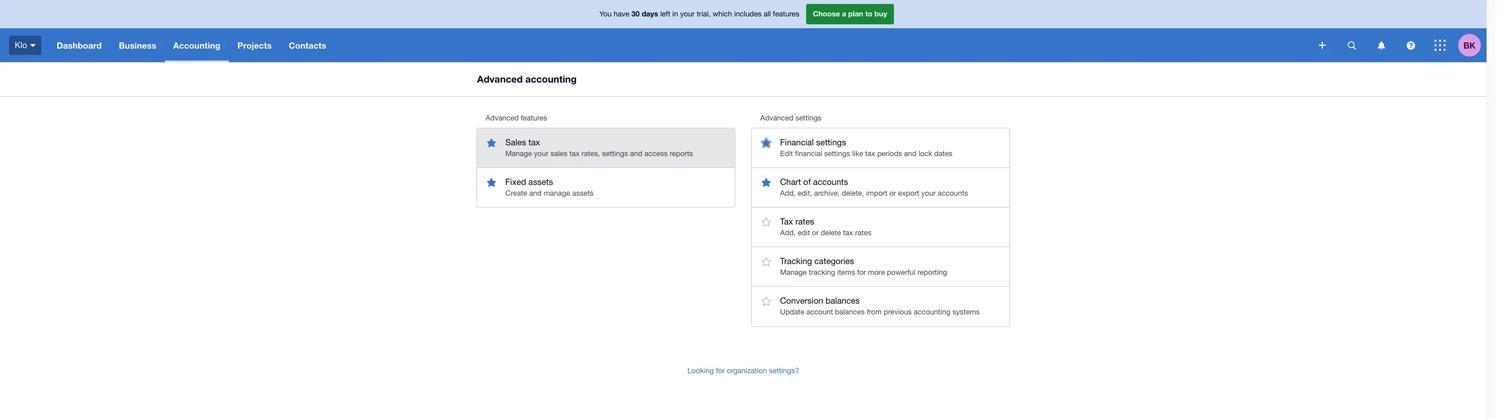 Task type: locate. For each thing, give the bounding box(es) containing it.
1 horizontal spatial accounts
[[938, 189, 968, 198]]

2 horizontal spatial and
[[904, 149, 917, 158]]

organization
[[727, 367, 767, 375]]

business
[[119, 40, 156, 50]]

1 vertical spatial for
[[716, 367, 725, 375]]

2 add, from the top
[[780, 229, 796, 237]]

and inside fixed assets create and manage assets
[[529, 189, 542, 198]]

0 vertical spatial or
[[889, 189, 896, 198]]

edit,
[[798, 189, 812, 198]]

for right looking on the bottom left of the page
[[716, 367, 725, 375]]

1 horizontal spatial and
[[630, 149, 642, 158]]

2 horizontal spatial svg image
[[1435, 40, 1446, 51]]

advanced up financial
[[760, 114, 793, 122]]

1 vertical spatial add,
[[780, 229, 796, 237]]

0 vertical spatial features
[[773, 10, 799, 18]]

1 vertical spatial or
[[812, 229, 819, 237]]

0 horizontal spatial and
[[529, 189, 542, 198]]

you have 30 days left in your trial, which includes all features
[[599, 9, 799, 18]]

1 vertical spatial rates
[[855, 229, 872, 237]]

tax right like
[[865, 149, 875, 158]]

advanced up advanced features
[[477, 73, 523, 85]]

sales
[[551, 149, 567, 158]]

0 vertical spatial your
[[680, 10, 695, 18]]

1 horizontal spatial your
[[680, 10, 695, 18]]

rates up edit
[[795, 217, 814, 227]]

balances up the account
[[826, 297, 860, 306]]

0 horizontal spatial svg image
[[30, 44, 36, 47]]

delete
[[821, 229, 841, 237]]

balances
[[826, 297, 860, 306], [835, 308, 865, 317]]

1 horizontal spatial accounting
[[914, 308, 950, 317]]

features
[[773, 10, 799, 18], [521, 114, 547, 122]]

0 horizontal spatial rates
[[795, 217, 814, 227]]

0 horizontal spatial your
[[534, 149, 548, 158]]

tax
[[780, 217, 793, 227]]

svg image inside the klo popup button
[[30, 44, 36, 47]]

manage
[[505, 149, 532, 158], [780, 269, 807, 277]]

reporting
[[918, 269, 947, 277]]

add,
[[780, 189, 796, 198], [780, 229, 796, 237]]

accounting
[[525, 73, 577, 85], [914, 308, 950, 317]]

archive,
[[814, 189, 840, 198]]

periods
[[877, 149, 902, 158]]

1 vertical spatial accounting
[[914, 308, 950, 317]]

0 horizontal spatial accounting
[[525, 73, 577, 85]]

edit
[[798, 229, 810, 237]]

from
[[867, 308, 882, 317]]

fixed assets create and manage assets
[[505, 177, 594, 198]]

settings
[[796, 114, 821, 122], [816, 138, 846, 147], [602, 149, 628, 158], [824, 149, 850, 158]]

manage down 'tracking'
[[780, 269, 807, 277]]

buy
[[875, 9, 887, 18]]

and inside the financial settings edit financial settings like tax periods and lock dates
[[904, 149, 917, 158]]

tax
[[529, 138, 540, 147], [569, 149, 580, 158], [865, 149, 875, 158], [843, 229, 853, 237]]

features up sales
[[521, 114, 547, 122]]

0 vertical spatial manage
[[505, 149, 532, 158]]

0 horizontal spatial accounts
[[813, 177, 848, 187]]

tracking categories manage tracking items for more powerful reporting
[[780, 257, 947, 277]]

bk button
[[1458, 28, 1487, 62]]

accounts down dates
[[938, 189, 968, 198]]

0 vertical spatial for
[[857, 269, 866, 277]]

add, down chart
[[780, 189, 796, 198]]

0 vertical spatial rates
[[795, 217, 814, 227]]

access
[[645, 149, 668, 158]]

sales
[[505, 138, 526, 147]]

0 horizontal spatial or
[[812, 229, 819, 237]]

navigation inside "banner"
[[48, 28, 1311, 62]]

and left lock
[[904, 149, 917, 158]]

plan
[[848, 9, 863, 18]]

1 horizontal spatial svg image
[[1319, 42, 1326, 49]]

rates
[[795, 217, 814, 227], [855, 229, 872, 237]]

settings inside sales tax manage your sales tax rates, settings and access reports
[[602, 149, 628, 158]]

banner
[[0, 0, 1487, 62]]

accounts
[[813, 177, 848, 187], [938, 189, 968, 198]]

add, down tax
[[780, 229, 796, 237]]

your right export
[[921, 189, 936, 198]]

dates
[[934, 149, 953, 158]]

2 vertical spatial your
[[921, 189, 936, 198]]

of
[[803, 177, 811, 187]]

or right edit
[[812, 229, 819, 237]]

1 vertical spatial your
[[534, 149, 548, 158]]

or
[[889, 189, 896, 198], [812, 229, 819, 237]]

conversion balances update account balances from previous accounting systems
[[780, 297, 980, 317]]

and left the access
[[630, 149, 642, 158]]

banner containing bk
[[0, 0, 1487, 62]]

0 vertical spatial assets
[[529, 177, 553, 187]]

assets up manage
[[529, 177, 553, 187]]

add, inside tax rates add, edit or delete tax rates
[[780, 229, 796, 237]]

lock
[[919, 149, 932, 158]]

tax right delete
[[843, 229, 853, 237]]

1 horizontal spatial for
[[857, 269, 866, 277]]

tax right sales at left
[[569, 149, 580, 158]]

1 vertical spatial manage
[[780, 269, 807, 277]]

1 horizontal spatial features
[[773, 10, 799, 18]]

reports
[[670, 149, 693, 158]]

update
[[780, 308, 804, 317]]

2 horizontal spatial your
[[921, 189, 936, 198]]

or left export
[[889, 189, 896, 198]]

accounting left systems
[[914, 308, 950, 317]]

your left sales at left
[[534, 149, 548, 158]]

and right create on the top of page
[[529, 189, 542, 198]]

manage inside the tracking categories manage tracking items for more powerful reporting
[[780, 269, 807, 277]]

contacts
[[289, 40, 326, 50]]

navigation containing dashboard
[[48, 28, 1311, 62]]

accounts up archive,
[[813, 177, 848, 187]]

your right in
[[680, 10, 695, 18]]

1 horizontal spatial or
[[889, 189, 896, 198]]

advanced
[[477, 73, 523, 85], [486, 114, 519, 122], [760, 114, 793, 122]]

and
[[630, 149, 642, 158], [904, 149, 917, 158], [529, 189, 542, 198]]

account
[[806, 308, 833, 317]]

manage inside sales tax manage your sales tax rates, settings and access reports
[[505, 149, 532, 158]]

for left more
[[857, 269, 866, 277]]

rates right delete
[[855, 229, 872, 237]]

all
[[764, 10, 771, 18]]

which
[[713, 10, 732, 18]]

manage down sales
[[505, 149, 532, 158]]

manage
[[544, 189, 570, 198]]

for inside the tracking categories manage tracking items for more powerful reporting
[[857, 269, 866, 277]]

0 horizontal spatial assets
[[529, 177, 553, 187]]

features right all
[[773, 10, 799, 18]]

your
[[680, 10, 695, 18], [534, 149, 548, 158], [921, 189, 936, 198]]

a
[[842, 9, 846, 18]]

svg image
[[1378, 41, 1385, 50], [1319, 42, 1326, 49], [30, 44, 36, 47]]

more
[[868, 269, 885, 277]]

1 horizontal spatial manage
[[780, 269, 807, 277]]

settings?
[[769, 367, 799, 375]]

financial
[[780, 138, 814, 147]]

navigation
[[48, 28, 1311, 62]]

balances left from
[[835, 308, 865, 317]]

tax inside the financial settings edit financial settings like tax periods and lock dates
[[865, 149, 875, 158]]

for
[[857, 269, 866, 277], [716, 367, 725, 375]]

svg image
[[1435, 40, 1446, 51], [1348, 41, 1356, 50], [1406, 41, 1415, 50]]

and for financial settings
[[904, 149, 917, 158]]

powerful
[[887, 269, 915, 277]]

your inside chart of accounts add, edit, archive, delete, import or export your accounts
[[921, 189, 936, 198]]

fixed
[[505, 177, 526, 187]]

assets right manage
[[572, 189, 594, 198]]

edit
[[780, 149, 793, 158]]

advanced accounting
[[477, 73, 577, 85]]

tax rates add, edit or delete tax rates
[[780, 217, 872, 237]]

0 horizontal spatial features
[[521, 114, 547, 122]]

1 vertical spatial assets
[[572, 189, 594, 198]]

advanced up sales
[[486, 114, 519, 122]]

0 horizontal spatial manage
[[505, 149, 532, 158]]

advanced for advanced settings
[[760, 114, 793, 122]]

and inside sales tax manage your sales tax rates, settings and access reports
[[630, 149, 642, 158]]

klo button
[[0, 28, 48, 62]]

assets
[[529, 177, 553, 187], [572, 189, 594, 198]]

0 vertical spatial add,
[[780, 189, 796, 198]]

chart of accounts add, edit, archive, delete, import or export your accounts
[[780, 177, 968, 198]]

accounting up advanced features
[[525, 73, 577, 85]]

1 add, from the top
[[780, 189, 796, 198]]



Task type: describe. For each thing, give the bounding box(es) containing it.
delete,
[[842, 189, 864, 198]]

features inside you have 30 days left in your trial, which includes all features
[[773, 10, 799, 18]]

dashboard link
[[48, 28, 110, 62]]

0 horizontal spatial svg image
[[1348, 41, 1356, 50]]

1 horizontal spatial svg image
[[1406, 41, 1415, 50]]

1 horizontal spatial rates
[[855, 229, 872, 237]]

choose
[[813, 9, 840, 18]]

looking
[[688, 367, 714, 375]]

projects button
[[229, 28, 280, 62]]

chart
[[780, 177, 801, 187]]

in
[[672, 10, 678, 18]]

like
[[852, 149, 863, 158]]

manage for sales
[[505, 149, 532, 158]]

bk
[[1464, 40, 1476, 50]]

2 horizontal spatial svg image
[[1378, 41, 1385, 50]]

have
[[614, 10, 629, 18]]

rates,
[[582, 149, 600, 158]]

you
[[599, 10, 612, 18]]

or inside chart of accounts add, edit, archive, delete, import or export your accounts
[[889, 189, 896, 198]]

klo
[[15, 40, 27, 50]]

sales tax manage your sales tax rates, settings and access reports
[[505, 138, 693, 158]]

looking for organization settings?
[[688, 367, 799, 375]]

or inside tax rates add, edit or delete tax rates
[[812, 229, 819, 237]]

accounting inside conversion balances update account balances from previous accounting systems
[[914, 308, 950, 317]]

advanced settings
[[760, 114, 821, 122]]

add, inside chart of accounts add, edit, archive, delete, import or export your accounts
[[780, 189, 796, 198]]

advanced for advanced accounting
[[477, 73, 523, 85]]

previous
[[884, 308, 912, 317]]

systems
[[952, 308, 980, 317]]

looking for organization settings? link
[[679, 361, 808, 383]]

create
[[505, 189, 527, 198]]

your inside sales tax manage your sales tax rates, settings and access reports
[[534, 149, 548, 158]]

left
[[660, 10, 670, 18]]

accounting button
[[165, 28, 229, 62]]

trial,
[[697, 10, 711, 18]]

30
[[631, 9, 640, 18]]

1 vertical spatial features
[[521, 114, 547, 122]]

your inside you have 30 days left in your trial, which includes all features
[[680, 10, 695, 18]]

0 vertical spatial accounts
[[813, 177, 848, 187]]

tax inside tax rates add, edit or delete tax rates
[[843, 229, 853, 237]]

tracking
[[809, 269, 835, 277]]

0 vertical spatial balances
[[826, 297, 860, 306]]

advanced for advanced features
[[486, 114, 519, 122]]

manage for tracking
[[780, 269, 807, 277]]

tax right sales
[[529, 138, 540, 147]]

and for sales tax
[[630, 149, 642, 158]]

financial settings edit financial settings like tax periods and lock dates
[[780, 138, 953, 158]]

business button
[[110, 28, 165, 62]]

to
[[865, 9, 872, 18]]

conversion
[[780, 297, 823, 306]]

advanced features
[[486, 114, 547, 122]]

0 horizontal spatial for
[[716, 367, 725, 375]]

items
[[837, 269, 855, 277]]

tracking
[[780, 257, 812, 266]]

projects
[[237, 40, 272, 50]]

includes
[[734, 10, 762, 18]]

categories
[[814, 257, 854, 266]]

accounting
[[173, 40, 220, 50]]

1 vertical spatial balances
[[835, 308, 865, 317]]

0 vertical spatial accounting
[[525, 73, 577, 85]]

1 vertical spatial accounts
[[938, 189, 968, 198]]

dashboard
[[57, 40, 102, 50]]

import
[[866, 189, 887, 198]]

choose a plan to buy
[[813, 9, 887, 18]]

contacts button
[[280, 28, 335, 62]]

days
[[642, 9, 658, 18]]

export
[[898, 189, 919, 198]]

financial
[[795, 149, 822, 158]]

1 horizontal spatial assets
[[572, 189, 594, 198]]



Task type: vqa. For each thing, say whether or not it's contained in the screenshot.


